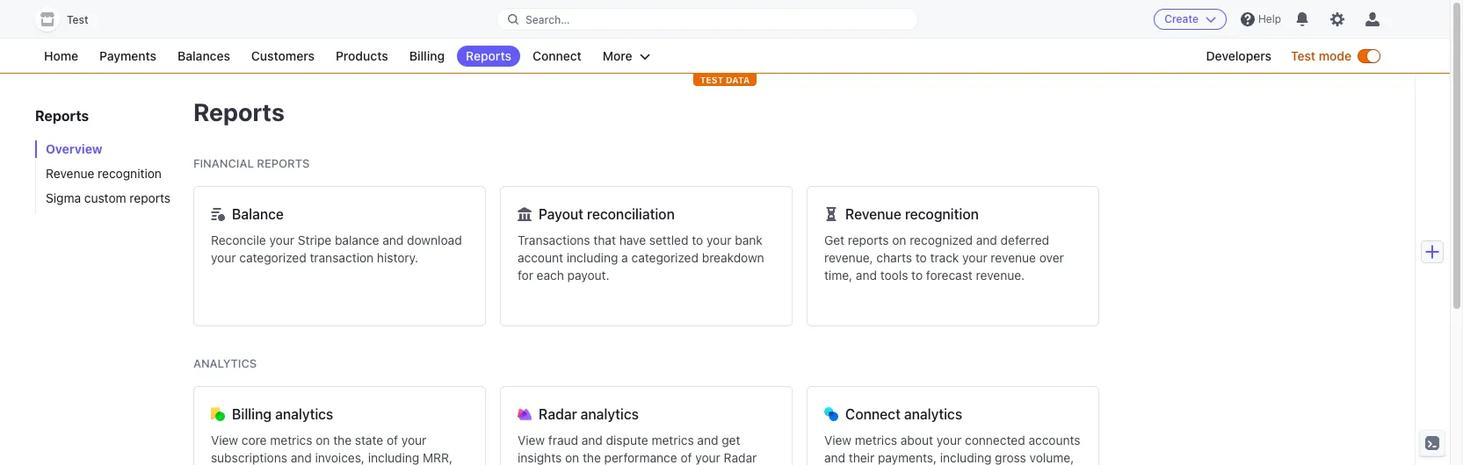 Task type: vqa. For each thing, say whether or not it's contained in the screenshot.


Task type: describe. For each thing, give the bounding box(es) containing it.
balances
[[178, 48, 230, 63]]

payments
[[99, 48, 157, 63]]

view fraud and dispute metrics and get insights on the performance of your rada
[[518, 433, 757, 466]]

account
[[518, 251, 564, 265]]

time,
[[825, 268, 853, 283]]

subscriptions
[[211, 451, 287, 466]]

transactions
[[518, 233, 590, 248]]

reconcile
[[211, 233, 266, 248]]

analytics for connect analytics
[[905, 407, 963, 423]]

get
[[722, 433, 741, 448]]

products link
[[327, 46, 397, 67]]

analytics for radar analytics
[[581, 407, 639, 423]]

about
[[901, 433, 934, 448]]

sigma
[[46, 191, 81, 206]]

metrics inside view core metrics on the state of your subscriptions and invoices, including mrr
[[270, 433, 313, 448]]

track
[[931, 251, 959, 265]]

your inside view core metrics on the state of your subscriptions and invoices, including mrr
[[402, 433, 427, 448]]

the inside view core metrics on the state of your subscriptions and invoices, including mrr
[[333, 433, 352, 448]]

and down revenue,
[[856, 268, 877, 283]]

custom
[[84, 191, 126, 206]]

transactions that have settled to your bank account including a categorized breakdown for each payout.
[[518, 233, 765, 283]]

payout reconciliation
[[539, 207, 675, 222]]

a
[[622, 251, 628, 265]]

reports link
[[457, 46, 520, 67]]

balances link
[[169, 46, 239, 67]]

core
[[242, 433, 267, 448]]

recognized
[[910, 233, 973, 248]]

categorized inside transactions that have settled to your bank account including a categorized breakdown for each payout.
[[632, 251, 699, 265]]

stripe
[[298, 233, 332, 248]]

history.
[[377, 251, 419, 265]]

1 vertical spatial recognition
[[905, 207, 979, 222]]

metrics inside view metrics about your connected accounts and their payments, including gross volume
[[855, 433, 898, 448]]

of inside view core metrics on the state of your subscriptions and invoices, including mrr
[[387, 433, 398, 448]]

reports up the financial reports
[[193, 98, 285, 127]]

transaction
[[310, 251, 374, 265]]

including inside view core metrics on the state of your subscriptions and invoices, including mrr
[[368, 451, 420, 466]]

over
[[1040, 251, 1064, 265]]

on inside view fraud and dispute metrics and get insights on the performance of your rada
[[565, 451, 579, 466]]

view for radar analytics
[[518, 433, 545, 448]]

search…
[[526, 13, 570, 26]]

revenue recognition link
[[35, 165, 176, 183]]

help
[[1259, 12, 1282, 25]]

billing link
[[401, 46, 454, 67]]

for
[[518, 268, 534, 283]]

your inside view fraud and dispute metrics and get insights on the performance of your rada
[[696, 451, 721, 466]]

metrics inside view fraud and dispute metrics and get insights on the performance of your rada
[[652, 433, 694, 448]]

on inside view core metrics on the state of your subscriptions and invoices, including mrr
[[316, 433, 330, 448]]

test mode
[[1291, 48, 1352, 63]]

tools
[[881, 268, 908, 283]]

connected
[[965, 433, 1026, 448]]

balance
[[335, 233, 379, 248]]

performance
[[604, 451, 677, 466]]

sigma custom reports link
[[35, 190, 176, 207]]

and inside view core metrics on the state of your subscriptions and invoices, including mrr
[[291, 451, 312, 466]]

your inside get reports on recognized and deferred revenue, charts to track your revenue over time, and tools to forecast revenue.
[[963, 251, 988, 265]]

download
[[407, 233, 462, 248]]

forecast
[[926, 268, 973, 283]]

mode
[[1319, 48, 1352, 63]]

accounts
[[1029, 433, 1081, 448]]

view core metrics on the state of your subscriptions and invoices, including mrr
[[211, 433, 453, 466]]

connect for connect analytics
[[846, 407, 901, 423]]

have
[[619, 233, 646, 248]]

view metrics about your connected accounts and their payments, including gross volume
[[825, 433, 1081, 466]]

customers link
[[243, 46, 323, 67]]

more
[[603, 48, 633, 63]]

breakdown
[[702, 251, 765, 265]]

developers link
[[1198, 46, 1281, 67]]

home link
[[35, 46, 87, 67]]

view for billing analytics
[[211, 433, 238, 448]]

1 vertical spatial revenue
[[846, 207, 902, 222]]

your left stripe
[[269, 233, 294, 248]]

1 vertical spatial to
[[916, 251, 927, 265]]

your inside transactions that have settled to your bank account including a categorized breakdown for each payout.
[[707, 233, 732, 248]]

help button
[[1234, 5, 1289, 33]]

revenue
[[991, 251, 1036, 265]]

your down reconcile
[[211, 251, 236, 265]]

to inside transactions that have settled to your bank account including a categorized breakdown for each payout.
[[692, 233, 703, 248]]

reconcile your stripe balance and download your categorized transaction history.
[[211, 233, 462, 265]]



Task type: locate. For each thing, give the bounding box(es) containing it.
recognition inside 'revenue recognition' link
[[98, 166, 162, 181]]

sigma custom reports
[[46, 191, 171, 206]]

1 horizontal spatial analytics
[[581, 407, 639, 423]]

metrics up performance
[[652, 433, 694, 448]]

connect
[[533, 48, 582, 63], [846, 407, 901, 423]]

2 horizontal spatial analytics
[[905, 407, 963, 423]]

revenue.
[[976, 268, 1025, 283]]

payments,
[[878, 451, 937, 466]]

categorized down 'settled'
[[632, 251, 699, 265]]

their
[[849, 451, 875, 466]]

each
[[537, 268, 564, 283]]

reports inside get reports on recognized and deferred revenue, charts to track your revenue over time, and tools to forecast revenue.
[[848, 233, 889, 248]]

on up invoices,
[[316, 433, 330, 448]]

connect for connect
[[533, 48, 582, 63]]

0 horizontal spatial revenue recognition
[[46, 166, 162, 181]]

test up home
[[67, 13, 88, 26]]

your right about
[[937, 433, 962, 448]]

revenue,
[[825, 251, 873, 265]]

revenue recognition
[[46, 166, 162, 181], [846, 207, 979, 222]]

1 horizontal spatial categorized
[[632, 251, 699, 265]]

0 horizontal spatial revenue
[[46, 166, 94, 181]]

3 analytics from the left
[[905, 407, 963, 423]]

0 vertical spatial test
[[67, 13, 88, 26]]

reconciliation
[[587, 207, 675, 222]]

insights
[[518, 451, 562, 466]]

your
[[269, 233, 294, 248], [707, 233, 732, 248], [211, 251, 236, 265], [963, 251, 988, 265], [402, 433, 427, 448], [937, 433, 962, 448], [696, 451, 721, 466]]

including down connected
[[940, 451, 992, 466]]

and
[[383, 233, 404, 248], [977, 233, 998, 248], [856, 268, 877, 283], [582, 433, 603, 448], [698, 433, 719, 448], [291, 451, 312, 466], [825, 451, 846, 466]]

0 vertical spatial of
[[387, 433, 398, 448]]

revenue up charts
[[846, 207, 902, 222]]

state
[[355, 433, 383, 448]]

1 horizontal spatial billing
[[409, 48, 445, 63]]

2 metrics from the left
[[652, 433, 694, 448]]

to right 'settled'
[[692, 233, 703, 248]]

radar analytics
[[539, 407, 639, 423]]

0 vertical spatial connect
[[533, 48, 582, 63]]

analytics
[[193, 357, 257, 371]]

0 horizontal spatial categorized
[[239, 251, 307, 265]]

payout.
[[568, 268, 610, 283]]

test
[[700, 75, 724, 85]]

test button
[[35, 7, 106, 32]]

your right track
[[963, 251, 988, 265]]

0 horizontal spatial on
[[316, 433, 330, 448]]

2 horizontal spatial metrics
[[855, 433, 898, 448]]

your inside view metrics about your connected accounts and their payments, including gross volume
[[937, 433, 962, 448]]

charts
[[877, 251, 913, 265]]

0 horizontal spatial the
[[333, 433, 352, 448]]

and left the get
[[698, 433, 719, 448]]

to left track
[[916, 251, 927, 265]]

2 vertical spatial to
[[912, 268, 923, 283]]

1 vertical spatial of
[[681, 451, 692, 466]]

home
[[44, 48, 78, 63]]

0 horizontal spatial billing
[[232, 407, 272, 423]]

developers
[[1207, 48, 1272, 63]]

1 horizontal spatial of
[[681, 451, 692, 466]]

0 horizontal spatial of
[[387, 433, 398, 448]]

Search… search field
[[498, 8, 918, 30]]

2 horizontal spatial including
[[940, 451, 992, 466]]

0 vertical spatial on
[[893, 233, 907, 248]]

your right state
[[402, 433, 427, 448]]

0 vertical spatial revenue recognition
[[46, 166, 162, 181]]

1 analytics from the left
[[275, 407, 333, 423]]

connect analytics
[[846, 407, 963, 423]]

on
[[893, 233, 907, 248], [316, 433, 330, 448], [565, 451, 579, 466]]

of right state
[[387, 433, 398, 448]]

reports
[[466, 48, 512, 63], [193, 98, 285, 127], [35, 108, 89, 124], [257, 156, 310, 171]]

0 horizontal spatial reports
[[130, 191, 171, 206]]

on inside get reports on recognized and deferred revenue, charts to track your revenue over time, and tools to forecast revenue.
[[893, 233, 907, 248]]

test inside test button
[[67, 13, 88, 26]]

data
[[726, 75, 750, 85]]

including
[[567, 251, 618, 265], [368, 451, 420, 466], [940, 451, 992, 466]]

get
[[825, 233, 845, 248]]

including inside transactions that have settled to your bank account including a categorized breakdown for each payout.
[[567, 251, 618, 265]]

analytics up about
[[905, 407, 963, 423]]

reports right custom
[[130, 191, 171, 206]]

test data
[[700, 75, 750, 85]]

categorized down reconcile
[[239, 251, 307, 265]]

1 vertical spatial revenue recognition
[[846, 207, 979, 222]]

view
[[211, 433, 238, 448], [518, 433, 545, 448], [825, 433, 852, 448]]

Search… text field
[[498, 8, 918, 30]]

view inside view core metrics on the state of your subscriptions and invoices, including mrr
[[211, 433, 238, 448]]

billing for billing
[[409, 48, 445, 63]]

of
[[387, 433, 398, 448], [681, 451, 692, 466]]

payout
[[539, 207, 584, 222]]

test for test mode
[[1291, 48, 1316, 63]]

metrics up the their
[[855, 433, 898, 448]]

1 vertical spatial connect
[[846, 407, 901, 423]]

billing for billing analytics
[[232, 407, 272, 423]]

analytics
[[275, 407, 333, 423], [581, 407, 639, 423], [905, 407, 963, 423]]

1 categorized from the left
[[239, 251, 307, 265]]

get reports on recognized and deferred revenue, charts to track your revenue over time, and tools to forecast revenue.
[[825, 233, 1064, 283]]

including inside view metrics about your connected accounts and their payments, including gross volume
[[940, 451, 992, 466]]

reports right "billing" link
[[466, 48, 512, 63]]

revenue recognition down overview link
[[46, 166, 162, 181]]

view left core
[[211, 433, 238, 448]]

1 horizontal spatial including
[[567, 251, 618, 265]]

to
[[692, 233, 703, 248], [916, 251, 927, 265], [912, 268, 923, 283]]

view inside view fraud and dispute metrics and get insights on the performance of your rada
[[518, 433, 545, 448]]

dispute
[[606, 433, 649, 448]]

0 vertical spatial to
[[692, 233, 703, 248]]

test
[[67, 13, 88, 26], [1291, 48, 1316, 63]]

1 horizontal spatial reports
[[848, 233, 889, 248]]

and left the their
[[825, 451, 846, 466]]

test left mode
[[1291, 48, 1316, 63]]

categorized inside "reconcile your stripe balance and download your categorized transaction history."
[[239, 251, 307, 265]]

connect up the their
[[846, 407, 901, 423]]

including down state
[[368, 451, 420, 466]]

more button
[[594, 46, 659, 67]]

3 view from the left
[[825, 433, 852, 448]]

revenue recognition up the "recognized" at the right
[[846, 207, 979, 222]]

1 view from the left
[[211, 433, 238, 448]]

1 vertical spatial reports
[[848, 233, 889, 248]]

and inside "reconcile your stripe balance and download your categorized transaction history."
[[383, 233, 404, 248]]

billing up core
[[232, 407, 272, 423]]

1 vertical spatial billing
[[232, 407, 272, 423]]

the
[[333, 433, 352, 448], [583, 451, 601, 466]]

0 horizontal spatial test
[[67, 13, 88, 26]]

view up 'insights'
[[518, 433, 545, 448]]

1 horizontal spatial connect
[[846, 407, 901, 423]]

0 horizontal spatial analytics
[[275, 407, 333, 423]]

test for test
[[67, 13, 88, 26]]

financial
[[193, 156, 254, 171]]

on up charts
[[893, 233, 907, 248]]

2 view from the left
[[518, 433, 545, 448]]

analytics for billing analytics
[[275, 407, 333, 423]]

view up the their
[[825, 433, 852, 448]]

1 horizontal spatial on
[[565, 451, 579, 466]]

revenue down overview
[[46, 166, 94, 181]]

2 analytics from the left
[[581, 407, 639, 423]]

revenue
[[46, 166, 94, 181], [846, 207, 902, 222]]

1 horizontal spatial view
[[518, 433, 545, 448]]

invoices,
[[315, 451, 365, 466]]

0 vertical spatial revenue
[[46, 166, 94, 181]]

and left invoices,
[[291, 451, 312, 466]]

reports up balance
[[257, 156, 310, 171]]

to right tools
[[912, 268, 923, 283]]

deferred
[[1001, 233, 1050, 248]]

customers
[[251, 48, 315, 63]]

connect link
[[524, 46, 591, 67]]

2 vertical spatial on
[[565, 451, 579, 466]]

reports up overview
[[35, 108, 89, 124]]

1 horizontal spatial test
[[1291, 48, 1316, 63]]

0 horizontal spatial metrics
[[270, 433, 313, 448]]

revenue recognition inside 'revenue recognition' link
[[46, 166, 162, 181]]

gross
[[995, 451, 1027, 466]]

overview link
[[35, 141, 176, 158]]

3 metrics from the left
[[855, 433, 898, 448]]

the inside view fraud and dispute metrics and get insights on the performance of your rada
[[583, 451, 601, 466]]

connect down search…
[[533, 48, 582, 63]]

payments link
[[91, 46, 165, 67]]

of inside view fraud and dispute metrics and get insights on the performance of your rada
[[681, 451, 692, 466]]

billing left reports link
[[409, 48, 445, 63]]

radar
[[539, 407, 577, 423]]

the down radar analytics
[[583, 451, 601, 466]]

0 horizontal spatial view
[[211, 433, 238, 448]]

that
[[594, 233, 616, 248]]

create button
[[1154, 9, 1227, 30]]

products
[[336, 48, 388, 63]]

1 horizontal spatial revenue
[[846, 207, 902, 222]]

0 horizontal spatial connect
[[533, 48, 582, 63]]

of right performance
[[681, 451, 692, 466]]

your up breakdown
[[707, 233, 732, 248]]

billing analytics
[[232, 407, 333, 423]]

reports up revenue,
[[848, 233, 889, 248]]

metrics down billing analytics
[[270, 433, 313, 448]]

0 horizontal spatial recognition
[[98, 166, 162, 181]]

create
[[1165, 12, 1199, 25]]

1 vertical spatial the
[[583, 451, 601, 466]]

financial reports
[[193, 156, 310, 171]]

0 horizontal spatial including
[[368, 451, 420, 466]]

bank
[[735, 233, 763, 248]]

1 horizontal spatial recognition
[[905, 207, 979, 222]]

metrics
[[270, 433, 313, 448], [652, 433, 694, 448], [855, 433, 898, 448]]

1 horizontal spatial the
[[583, 451, 601, 466]]

0 vertical spatial the
[[333, 433, 352, 448]]

1 horizontal spatial revenue recognition
[[846, 207, 979, 222]]

1 horizontal spatial metrics
[[652, 433, 694, 448]]

2 horizontal spatial on
[[893, 233, 907, 248]]

recognition up the "recognized" at the right
[[905, 207, 979, 222]]

settled
[[650, 233, 689, 248]]

0 vertical spatial billing
[[409, 48, 445, 63]]

1 metrics from the left
[[270, 433, 313, 448]]

recognition
[[98, 166, 162, 181], [905, 207, 979, 222]]

view inside view metrics about your connected accounts and their payments, including gross volume
[[825, 433, 852, 448]]

reports
[[130, 191, 171, 206], [848, 233, 889, 248]]

your right performance
[[696, 451, 721, 466]]

fraud
[[548, 433, 578, 448]]

2 categorized from the left
[[632, 251, 699, 265]]

recognition up sigma custom reports
[[98, 166, 162, 181]]

and inside view metrics about your connected accounts and their payments, including gross volume
[[825, 451, 846, 466]]

and up revenue
[[977, 233, 998, 248]]

1 vertical spatial test
[[1291, 48, 1316, 63]]

2 horizontal spatial view
[[825, 433, 852, 448]]

0 vertical spatial reports
[[130, 191, 171, 206]]

0 vertical spatial recognition
[[98, 166, 162, 181]]

including up payout.
[[567, 251, 618, 265]]

analytics up 'dispute'
[[581, 407, 639, 423]]

and down radar analytics
[[582, 433, 603, 448]]

the up invoices,
[[333, 433, 352, 448]]

overview
[[46, 142, 103, 156]]

1 vertical spatial on
[[316, 433, 330, 448]]

analytics up view core metrics on the state of your subscriptions and invoices, including mrr
[[275, 407, 333, 423]]

view for connect analytics
[[825, 433, 852, 448]]

and up history.
[[383, 233, 404, 248]]

balance
[[232, 207, 284, 222]]

on down fraud
[[565, 451, 579, 466]]



